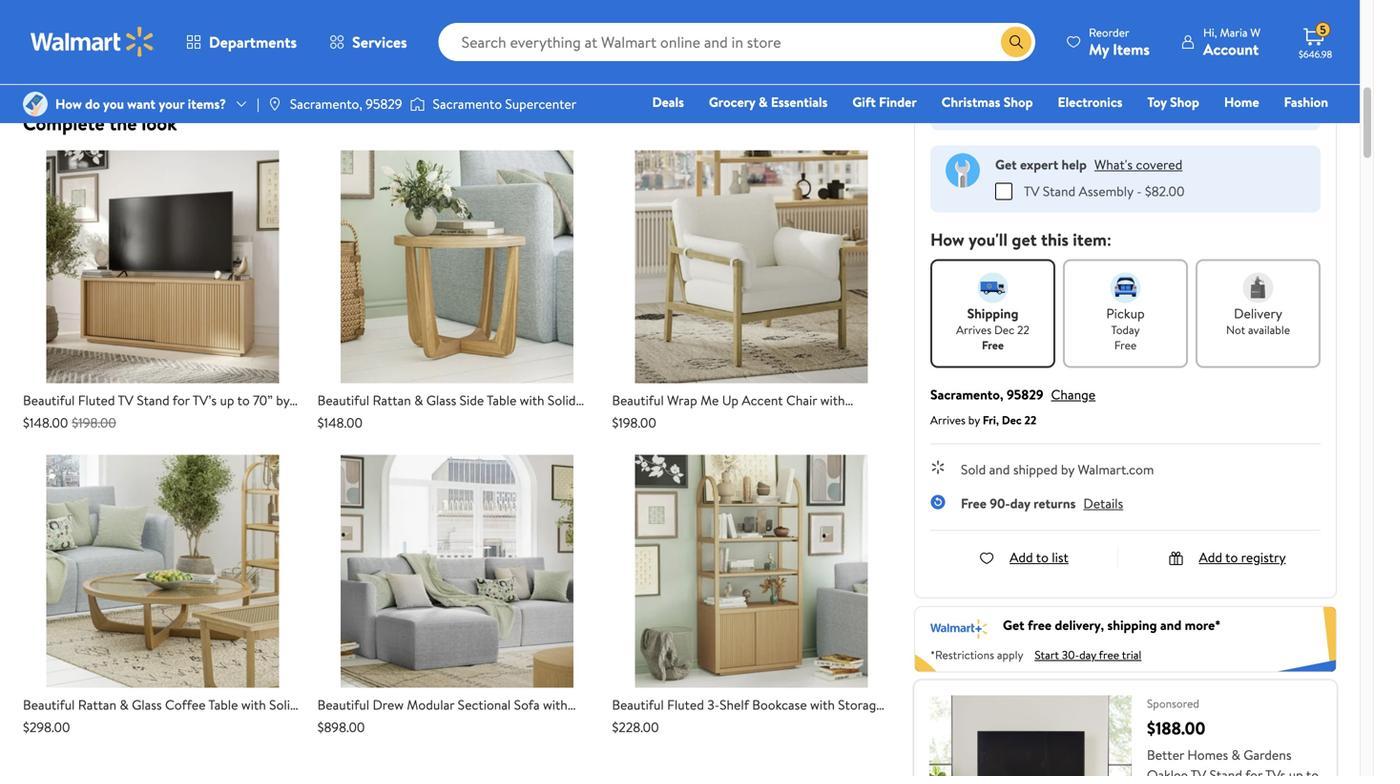 Task type: describe. For each thing, give the bounding box(es) containing it.
add to list
[[1010, 548, 1069, 566]]

accent
[[742, 391, 784, 410]]

cards
[[1051, 119, 1084, 138]]

beautiful for beautiful fluted 3-shelf bookcase with storage cabinet by drew barrymore, warm honey finish
[[612, 696, 664, 714]]

70"
[[253, 391, 273, 410]]

cushions
[[680, 410, 732, 428]]

$82.00
[[1146, 182, 1185, 200]]

electronics
[[1058, 93, 1123, 111]]

walmart+ link
[[1264, 118, 1338, 139]]

intent image for shipping image
[[978, 272, 1009, 303]]

add to registry button
[[1169, 548, 1287, 566]]

item:
[[1073, 227, 1112, 251]]

reorder
[[1090, 24, 1130, 41]]

1 horizontal spatial tv
[[1025, 182, 1040, 200]]

coffee
[[165, 696, 206, 714]]

1 vertical spatial what's
[[1095, 155, 1133, 174]]

barrymore
[[151, 714, 213, 733]]

pickup
[[1107, 304, 1145, 322]]

for inside sponsored $188.00 better homes & gardens oaklee tv stand for tvs up t
[[1246, 766, 1263, 776]]

complete the look
[[23, 110, 177, 137]]

with inside beautiful fluted 3-shelf bookcase with storage cabinet by drew barrymore, warm honey finish
[[811, 696, 835, 714]]

modular
[[407, 696, 455, 714]]

search icon image
[[1009, 34, 1025, 50]]

and inside "banner"
[[1161, 616, 1182, 635]]

list item containing beautiful fluted 3-shelf bookcase with storage cabinet by drew barrymore, warm honey finish
[[612, 455, 892, 751]]

to inside beautiful fluted tv stand for tv's up to 70" by drew barrymore, warm honey finish
[[237, 391, 250, 410]]

walmart plus image
[[931, 616, 988, 639]]

drew inside beautiful fluted 3-shelf bookcase with storage cabinet by drew barrymore, warm honey finish
[[678, 714, 709, 733]]

toy shop
[[1148, 93, 1200, 111]]

0 vertical spatial covered
[[1171, 26, 1218, 44]]

day for 90-
[[1011, 494, 1031, 513]]

cabinet
[[612, 714, 658, 733]]

5
[[1321, 22, 1327, 38]]

sacramento, for sacramento, 95829 change arrives by fri, dec 22
[[931, 385, 1004, 404]]

plan for $16.00
[[1063, 69, 1087, 88]]

get for get expert help what's covered
[[996, 155, 1017, 174]]

deals
[[653, 93, 685, 111]]

available
[[1249, 322, 1291, 338]]

list item containing beautiful rattan & glass side table with solid wood frame by drew barrymore, warm honey finish
[[318, 150, 597, 447]]

sacramento supercenter
[[433, 94, 577, 113]]

intent image for delivery image
[[1244, 272, 1274, 303]]

image of item 2 image
[[318, 150, 597, 383]]

image of item 1 image
[[23, 455, 302, 688]]

a
[[1023, 26, 1029, 44]]

gray
[[494, 714, 521, 733]]

up
[[723, 391, 739, 410]]

grocery & essentials
[[709, 93, 828, 111]]

beautiful for beautiful wrap me up accent chair with removable cushions by drew, cream
[[612, 391, 664, 410]]

items?
[[188, 94, 226, 113]]

sacramento, 95829
[[290, 94, 402, 113]]

debit
[[1215, 119, 1247, 138]]

walmart+
[[1272, 119, 1329, 138]]

warm inside beautiful fluted 3-shelf bookcase with storage cabinet by drew barrymore, warm honey finish
[[781, 714, 814, 733]]

get expert help what's covered
[[996, 155, 1183, 174]]

0 vertical spatial plan
[[1098, 26, 1122, 44]]

list item containing beautiful fluted tv stand for tv's up to 70" by drew barrymore, warm honey finish
[[23, 150, 302, 432]]

*restrictions apply
[[931, 647, 1024, 663]]

fashion
[[1285, 93, 1329, 111]]

your
[[159, 94, 185, 113]]

grocery & essentials link
[[701, 92, 837, 112]]

sacramento, 95829 change arrives by fri, dec 22
[[931, 385, 1096, 428]]

$148.00 for $148.00
[[318, 413, 363, 432]]

drew inside beautiful fluted tv stand for tv's up to 70" by drew barrymore, warm honey finish
[[23, 410, 54, 428]]

apply
[[998, 647, 1024, 663]]

95829 for sacramento, 95829
[[366, 94, 402, 113]]

sacramento
[[433, 94, 502, 113]]

year for 2-
[[1036, 69, 1060, 88]]

0 horizontal spatial free
[[1028, 616, 1052, 635]]

add to list button
[[980, 548, 1069, 566]]

list item containing beautiful rattan & glass coffee table with solid wood frame by drew barrymore
[[23, 455, 302, 737]]

30-
[[1063, 647, 1080, 663]]

beautiful rattan & glass side table with solid wood frame by drew barrymore, warm honey finish
[[318, 391, 589, 447]]

3-year plan - $22.00
[[1025, 100, 1139, 118]]

barrymore, inside beautiful rattan & glass side table with solid wood frame by drew barrymore, warm honey finish
[[445, 410, 511, 428]]

want
[[127, 94, 156, 113]]

finder
[[880, 93, 917, 111]]

year for 3-
[[1036, 100, 1060, 118]]

honey inside beautiful fluted 3-shelf bookcase with storage cabinet by drew barrymore, warm honey finish
[[818, 714, 856, 733]]

beautiful fluted tv stand for tv's up to 70" by drew barrymore, warm honey finish
[[23, 391, 290, 428]]

sectional
[[458, 696, 511, 714]]

honey inside beautiful fluted tv stand for tv's up to 70" by drew barrymore, warm honey finish
[[163, 410, 201, 428]]

deals link
[[644, 92, 693, 112]]

you
[[103, 94, 124, 113]]

returns
[[1034, 494, 1076, 513]]

list item containing beautiful drew modular sectional sofa with ottoman by drew barrymore, gray fabric
[[318, 455, 597, 737]]

stand inside sponsored $188.00 better homes & gardens oaklee tv stand for tvs up t
[[1210, 766, 1243, 776]]

gift cards link
[[1016, 118, 1093, 139]]

image of item 3 image
[[318, 455, 597, 688]]

details
[[1084, 494, 1124, 513]]

you'll
[[969, 227, 1008, 251]]

with for beautiful rattan & glass side table with solid wood frame by drew barrymore, warm honey finish
[[520, 391, 545, 410]]

free inside shipping arrives dec 22 free
[[983, 337, 1004, 353]]

with for beautiful wrap me up accent chair with removable cushions by drew, cream
[[821, 391, 846, 410]]

wood for $148.00
[[318, 410, 351, 428]]

fri,
[[983, 412, 1000, 428]]

tv's
[[193, 391, 217, 410]]

fluted for tv
[[78, 391, 115, 410]]

$188.00 group
[[915, 680, 1338, 776]]

$148.00 $198.00
[[23, 413, 116, 432]]

plan for $22.00
[[1064, 100, 1088, 118]]

$188.00
[[1148, 717, 1206, 741]]

$16.00
[[1099, 69, 1136, 88]]

beautiful for beautiful drew modular sectional sofa with ottoman by drew barrymore, gray fabric
[[318, 696, 370, 714]]

by inside beautiful rattan & glass coffee table with solid wood frame by drew barrymore
[[99, 714, 113, 733]]

look
[[142, 110, 177, 137]]

start
[[1035, 647, 1060, 663]]

get
[[1012, 227, 1038, 251]]

1 $198.00 from the left
[[72, 413, 116, 432]]

1 horizontal spatial stand
[[1043, 182, 1076, 200]]

expert
[[1021, 155, 1059, 174]]

one debit
[[1183, 119, 1247, 138]]

departments
[[209, 32, 297, 53]]

toy
[[1148, 93, 1168, 111]]

intent image for pickup image
[[1111, 272, 1142, 303]]

complete
[[23, 110, 105, 137]]

one
[[1183, 119, 1211, 138]]

sponsored
[[1148, 696, 1200, 712]]

drew inside beautiful rattan & glass side table with solid wood frame by drew barrymore, warm honey finish
[[411, 410, 442, 428]]

glass for barrymore,
[[427, 391, 457, 410]]

more*
[[1186, 616, 1222, 635]]

 image for sacramento, 95829
[[267, 96, 282, 112]]

1 horizontal spatial 3-
[[1025, 100, 1036, 118]]

drew,
[[752, 410, 786, 428]]

electronics link
[[1050, 92, 1132, 112]]

sacramento, for sacramento, 95829
[[290, 94, 363, 113]]

help
[[1062, 155, 1087, 174]]

- for $22.00
[[1091, 100, 1096, 118]]

Walmart Site-Wide search field
[[439, 23, 1036, 61]]

for inside beautiful fluted tv stand for tv's up to 70" by drew barrymore, warm honey finish
[[173, 391, 190, 410]]

& inside 'link'
[[759, 93, 768, 111]]

beautiful rattan & glass coffee table with solid wood frame by drew barrymore
[[23, 696, 298, 733]]

grocery
[[709, 93, 756, 111]]

start 30-day free trial
[[1035, 647, 1142, 663]]

image of item 4 image
[[612, 150, 892, 383]]

sold and shipped by walmart.com
[[962, 460, 1155, 479]]

home link
[[1216, 92, 1269, 112]]

in_home_installation logo image
[[946, 153, 981, 187]]

ottoman
[[318, 714, 371, 733]]

honey inside beautiful rattan & glass side table with solid wood frame by drew barrymore, warm honey finish
[[551, 410, 589, 428]]

frame for $298.00
[[60, 714, 96, 733]]

tv inside sponsored $188.00 better homes & gardens oaklee tv stand for tvs up t
[[1191, 766, 1207, 776]]

to for add to registry
[[1226, 548, 1239, 566]]

add for add to list
[[1010, 548, 1034, 566]]

dec inside sacramento, 95829 change arrives by fri, dec 22
[[1002, 412, 1022, 428]]

add for add to registry
[[1200, 548, 1223, 566]]

arrives inside sacramento, 95829 change arrives by fri, dec 22
[[931, 412, 966, 428]]

& inside beautiful rattan & glass coffee table with solid wood frame by drew barrymore
[[120, 696, 129, 714]]

free 90-day returns details
[[962, 494, 1124, 513]]

warm inside beautiful fluted tv stand for tv's up to 70" by drew barrymore, warm honey finish
[[126, 410, 160, 428]]

by inside beautiful rattan & glass side table with solid wood frame by drew barrymore, warm honey finish
[[394, 410, 408, 428]]

fashion link
[[1276, 92, 1338, 112]]

by right shipped
[[1062, 460, 1075, 479]]

delivery,
[[1055, 616, 1105, 635]]

christmas shop
[[942, 93, 1034, 111]]

$898.00
[[318, 718, 365, 737]]

my
[[1090, 39, 1110, 60]]

beautiful for beautiful rattan & glass coffee table with solid wood frame by drew barrymore
[[23, 696, 75, 714]]

tv stand assembly - $82.00
[[1025, 182, 1185, 200]]

list containing beautiful fluted tv stand for tv's up to 70" by drew barrymore, warm honey finish
[[15, 150, 899, 760]]

how for how you'll get this item:
[[931, 227, 965, 251]]



Task type: vqa. For each thing, say whether or not it's contained in the screenshot.
the Departments popup button
yes



Task type: locate. For each thing, give the bounding box(es) containing it.
0 horizontal spatial wood
[[23, 714, 57, 733]]

home
[[1225, 93, 1260, 111]]

sacramento, inside sacramento, 95829 change arrives by fri, dec 22
[[931, 385, 1004, 404]]

3- inside beautiful fluted 3-shelf bookcase with storage cabinet by drew barrymore, warm honey finish
[[708, 696, 720, 714]]

table inside beautiful rattan & glass side table with solid wood frame by drew barrymore, warm honey finish
[[487, 391, 517, 410]]

table for barrymore,
[[487, 391, 517, 410]]

by left drew,
[[735, 410, 748, 428]]

barrymore, inside beautiful fluted tv stand for tv's up to 70" by drew barrymore, warm honey finish
[[57, 410, 123, 428]]

95829 left the change button
[[1007, 385, 1044, 404]]

and left more* in the right of the page
[[1161, 616, 1182, 635]]

stand inside beautiful fluted tv stand for tv's up to 70" by drew barrymore, warm honey finish
[[137, 391, 170, 410]]

by right the $228.00
[[661, 714, 675, 733]]

get up tv stand assembly - $82.00 checkbox
[[996, 155, 1017, 174]]

1 vertical spatial free
[[1100, 647, 1120, 663]]

0 vertical spatial -
[[1091, 69, 1096, 88]]

2 horizontal spatial stand
[[1210, 766, 1243, 776]]

items
[[1113, 39, 1151, 60]]

&
[[759, 93, 768, 111], [414, 391, 423, 410], [120, 696, 129, 714], [1232, 746, 1241, 764]]

- for $82.00
[[1137, 182, 1143, 200]]

& inside beautiful rattan & glass side table with solid wood frame by drew barrymore, warm honey finish
[[414, 391, 423, 410]]

$148.00 for $148.00 $198.00
[[23, 413, 68, 432]]

0 horizontal spatial shop
[[1004, 93, 1034, 111]]

to for add to list
[[1037, 548, 1049, 566]]

beautiful up $298.00
[[23, 696, 75, 714]]

warm right shelf
[[781, 714, 814, 733]]

up
[[220, 391, 234, 410], [1290, 766, 1304, 776]]

warm inside beautiful rattan & glass side table with solid wood frame by drew barrymore, warm honey finish
[[514, 410, 548, 428]]

& left barrymore
[[120, 696, 129, 714]]

solid for beautiful rattan & glass side table with solid wood frame by drew barrymore, warm honey finish
[[548, 391, 576, 410]]

- up electronics
[[1091, 69, 1096, 88]]

add left list
[[1010, 548, 1034, 566]]

wood inside beautiful rattan & glass side table with solid wood frame by drew barrymore, warm honey finish
[[318, 410, 351, 428]]

christmas
[[942, 93, 1001, 111]]

fluted left shelf
[[668, 696, 705, 714]]

with right coffee
[[241, 696, 266, 714]]

shipping arrives dec 22 free
[[957, 304, 1030, 353]]

what's covered button for $82.00
[[1095, 155, 1183, 174]]

1 horizontal spatial glass
[[427, 391, 457, 410]]

1 vertical spatial plan
[[1063, 69, 1087, 88]]

finish
[[204, 410, 237, 428], [318, 428, 351, 447], [612, 733, 646, 751]]

year up gift cards link
[[1036, 100, 1060, 118]]

& right homes
[[1232, 746, 1241, 764]]

1 horizontal spatial and
[[1161, 616, 1182, 635]]

beautiful fluted 3-shelf bookcase with storage cabinet by drew barrymore, warm honey finish
[[612, 696, 884, 751]]

stand down help
[[1043, 182, 1076, 200]]

shop for toy shop
[[1171, 93, 1200, 111]]

beautiful for beautiful fluted tv stand for tv's up to 70" by drew barrymore, warm honey finish
[[23, 391, 75, 410]]

1 vertical spatial table
[[208, 696, 238, 714]]

honey left "70""
[[163, 410, 201, 428]]

0 vertical spatial day
[[1011, 494, 1031, 513]]

gift finder link
[[844, 92, 926, 112]]

0 horizontal spatial how
[[55, 94, 82, 113]]

beautiful up the $228.00
[[612, 696, 664, 714]]

shipping
[[968, 304, 1019, 322]]

with inside 'beautiful drew modular sectional sofa with ottoman by drew barrymore, gray fabric'
[[543, 696, 568, 714]]

dec down intent image for shipping
[[995, 322, 1015, 338]]

beautiful up the $148.00 $198.00
[[23, 391, 75, 410]]

beautiful inside beautiful fluted tv stand for tv's up to 70" by drew barrymore, warm honey finish
[[23, 391, 75, 410]]

tv down "expert"
[[1025, 182, 1040, 200]]

0 vertical spatial table
[[487, 391, 517, 410]]

0 horizontal spatial rattan
[[78, 696, 117, 714]]

0 vertical spatial dec
[[995, 322, 1015, 338]]

shelf
[[720, 696, 749, 714]]

2-Year plan - $16.00 checkbox
[[996, 70, 1013, 87]]

rattan left barrymore
[[78, 696, 117, 714]]

wood for $298.00
[[23, 714, 57, 733]]

 image for how do you want your items?
[[23, 92, 48, 116]]

0 vertical spatial glass
[[427, 391, 457, 410]]

glass inside beautiful rattan & glass coffee table with solid wood frame by drew barrymore
[[132, 696, 162, 714]]

hi, maria w account
[[1204, 24, 1261, 60]]

tv inside beautiful fluted tv stand for tv's up to 70" by drew barrymore, warm honey finish
[[118, 391, 134, 410]]

supercenter
[[505, 94, 577, 113]]

dec inside shipping arrives dec 22 free
[[995, 322, 1015, 338]]

beautiful inside 'beautiful drew modular sectional sofa with ottoman by drew barrymore, gray fabric'
[[318, 696, 370, 714]]

list
[[15, 150, 899, 760]]

0 horizontal spatial finish
[[204, 410, 237, 428]]

1 horizontal spatial  image
[[267, 96, 282, 112]]

0 horizontal spatial warm
[[126, 410, 160, 428]]

covered left maria
[[1171, 26, 1218, 44]]

95829 inside sacramento, 95829 change arrives by fri, dec 22
[[1007, 385, 1044, 404]]

1 vertical spatial wood
[[23, 714, 57, 733]]

1 horizontal spatial table
[[487, 391, 517, 410]]

what's up assembly
[[1095, 155, 1133, 174]]

0 horizontal spatial $148.00
[[23, 413, 68, 432]]

beautiful fluted tv stand for tv's up to 70" by drew barrymore, warm honey finish - image 5 of 12 image
[[32, 0, 144, 48]]

shop down 2-
[[1004, 93, 1034, 111]]

stand down homes
[[1210, 766, 1243, 776]]

glass inside beautiful rattan & glass side table with solid wood frame by drew barrymore, warm honey finish
[[427, 391, 457, 410]]

by left side
[[394, 410, 408, 428]]

dec right fri, at bottom
[[1002, 412, 1022, 428]]

add left a
[[996, 26, 1020, 44]]

arrives
[[957, 322, 992, 338], [931, 412, 966, 428]]

free inside the pickup today free
[[1115, 337, 1137, 353]]

- left $22.00
[[1091, 100, 1096, 118]]

free down 'shipping'
[[983, 337, 1004, 353]]

reorder my items
[[1090, 24, 1151, 60]]

add a protection plan what's covered
[[996, 26, 1218, 44]]

list
[[1052, 548, 1069, 566]]

TV Stand Assembly - $82.00 checkbox
[[996, 183, 1013, 200]]

 image left do
[[23, 92, 48, 116]]

1 horizontal spatial 95829
[[1007, 385, 1044, 404]]

1 horizontal spatial up
[[1290, 766, 1304, 776]]

by left fri, at bottom
[[969, 412, 981, 428]]

 image
[[410, 95, 425, 114]]

add for add a protection plan what's covered
[[996, 26, 1020, 44]]

arrives down intent image for shipping
[[957, 322, 992, 338]]

1 horizontal spatial fluted
[[668, 696, 705, 714]]

1 horizontal spatial finish
[[318, 428, 351, 447]]

glass left side
[[427, 391, 457, 410]]

1 vertical spatial what's covered button
[[1095, 155, 1183, 174]]

free
[[1028, 616, 1052, 635], [1100, 647, 1120, 663]]

- left $82.00
[[1137, 182, 1143, 200]]

how for how do you want your items?
[[55, 94, 82, 113]]

finish inside beautiful fluted tv stand for tv's up to 70" by drew barrymore, warm honey finish
[[204, 410, 237, 428]]

0 vertical spatial 95829
[[366, 94, 402, 113]]

walmart image
[[31, 27, 155, 57]]

maria
[[1221, 24, 1248, 41]]

0 vertical spatial rattan
[[373, 391, 411, 410]]

with inside beautiful rattan & glass side table with solid wood frame by drew barrymore, warm honey finish
[[520, 391, 545, 410]]

fluted inside beautiful fluted tv stand for tv's up to 70" by drew barrymore, warm honey finish
[[78, 391, 115, 410]]

how left you'll
[[931, 227, 965, 251]]

with right chair
[[821, 391, 846, 410]]

frame inside beautiful rattan & glass side table with solid wood frame by drew barrymore, warm honey finish
[[355, 410, 391, 428]]

barrymore, inside 'beautiful drew modular sectional sofa with ottoman by drew barrymore, gray fabric'
[[425, 714, 490, 733]]

|
[[257, 94, 260, 113]]

storage
[[839, 696, 884, 714]]

by inside beautiful fluted 3-shelf bookcase with storage cabinet by drew barrymore, warm honey finish
[[661, 714, 675, 733]]

1 horizontal spatial shop
[[1171, 93, 1200, 111]]

and right sold in the bottom right of the page
[[990, 460, 1011, 479]]

0 vertical spatial 3-
[[1025, 100, 1036, 118]]

add left registry
[[1200, 548, 1223, 566]]

registry
[[1109, 119, 1158, 138]]

finish inside beautiful rattan & glass side table with solid wood frame by drew barrymore, warm honey finish
[[318, 428, 351, 447]]

table right coffee
[[208, 696, 238, 714]]

free left 'trial'
[[1100, 647, 1120, 663]]

up right tv's
[[220, 391, 234, 410]]

22 right fri, at bottom
[[1025, 412, 1037, 428]]

22 inside shipping arrives dec 22 free
[[1018, 322, 1030, 338]]

by inside beautiful fluted tv stand for tv's up to 70" by drew barrymore, warm honey finish
[[276, 391, 290, 410]]

fluted up the $148.00 $198.00
[[78, 391, 115, 410]]

Search search field
[[439, 23, 1036, 61]]

1 horizontal spatial free
[[1100, 647, 1120, 663]]

chair
[[787, 391, 818, 410]]

0 horizontal spatial honey
[[163, 410, 201, 428]]

drew
[[23, 410, 54, 428], [411, 410, 442, 428], [373, 696, 404, 714], [116, 714, 147, 733], [391, 714, 422, 733], [678, 714, 709, 733]]

cream
[[789, 410, 828, 428]]

details button
[[1084, 494, 1124, 513]]

beautiful for beautiful rattan & glass side table with solid wood frame by drew barrymore, warm honey finish
[[318, 391, 370, 410]]

-
[[1091, 69, 1096, 88], [1091, 100, 1096, 118], [1137, 182, 1143, 200]]

side
[[460, 391, 484, 410]]

table right side
[[487, 391, 517, 410]]

covered up $82.00
[[1137, 155, 1183, 174]]

2 year from the top
[[1036, 100, 1060, 118]]

1 vertical spatial sacramento,
[[931, 385, 1004, 404]]

0 horizontal spatial stand
[[137, 391, 170, 410]]

day for 30-
[[1080, 647, 1097, 663]]

fluted inside beautiful fluted 3-shelf bookcase with storage cabinet by drew barrymore, warm honey finish
[[668, 696, 705, 714]]

2 horizontal spatial finish
[[612, 733, 646, 751]]

1 vertical spatial arrives
[[931, 412, 966, 428]]

0 vertical spatial solid
[[548, 391, 576, 410]]

table
[[487, 391, 517, 410], [208, 696, 238, 714]]

beautiful drew modular sectional sofa with ottoman by drew barrymore, gray fabric
[[318, 696, 568, 733]]

sacramento, right |
[[290, 94, 363, 113]]

free
[[983, 337, 1004, 353], [1115, 337, 1137, 353], [962, 494, 987, 513]]

0 horizontal spatial $198.00
[[72, 413, 116, 432]]

0 horizontal spatial sacramento,
[[290, 94, 363, 113]]

0 horizontal spatial for
[[173, 391, 190, 410]]

covered
[[1171, 26, 1218, 44], [1137, 155, 1183, 174]]

beautiful inside beautiful rattan & glass side table with solid wood frame by drew barrymore, warm honey finish
[[318, 391, 370, 410]]

arrives inside shipping arrives dec 22 free
[[957, 322, 992, 338]]

1 vertical spatial and
[[1161, 616, 1182, 635]]

departments button
[[170, 19, 313, 65]]

1 horizontal spatial rattan
[[373, 391, 411, 410]]

today
[[1112, 322, 1141, 338]]

not
[[1227, 322, 1246, 338]]

1 vertical spatial 22
[[1025, 412, 1037, 428]]

day
[[1011, 494, 1031, 513], [1080, 647, 1097, 663]]

2-year plan - $16.00
[[1025, 69, 1136, 88]]

glass for barrymore
[[132, 696, 162, 714]]

3-Year plan - $22.00 checkbox
[[996, 100, 1013, 118]]

fluted for 3-
[[668, 696, 705, 714]]

0 vertical spatial and
[[990, 460, 1011, 479]]

2 shop from the left
[[1171, 93, 1200, 111]]

what's covered button for $16.00
[[1130, 26, 1218, 44]]

1 $148.00 from the left
[[23, 413, 68, 432]]

0 horizontal spatial up
[[220, 391, 234, 410]]

tv left tv's
[[118, 391, 134, 410]]

solid inside beautiful rattan & glass coffee table with solid wood frame by drew barrymore
[[269, 696, 298, 714]]

wrap
[[668, 391, 698, 410]]

1 shop from the left
[[1004, 93, 1034, 111]]

to left list
[[1037, 548, 1049, 566]]

beautiful inside beautiful rattan & glass coffee table with solid wood frame by drew barrymore
[[23, 696, 75, 714]]

gift inside fashion gift cards
[[1024, 119, 1047, 138]]

1 vertical spatial 3-
[[708, 696, 720, 714]]

what's right my
[[1130, 26, 1168, 44]]

rattan left side
[[373, 391, 411, 410]]

image of item 5 image
[[612, 455, 892, 688]]

warm left tv's
[[126, 410, 160, 428]]

free down pickup
[[1115, 337, 1137, 353]]

registry
[[1242, 548, 1287, 566]]

free up start
[[1028, 616, 1052, 635]]

how do you want your items?
[[55, 94, 226, 113]]

22 inside sacramento, 95829 change arrives by fri, dec 22
[[1025, 412, 1037, 428]]

essentials
[[771, 93, 828, 111]]

1 horizontal spatial gift
[[1024, 119, 1047, 138]]

hi,
[[1204, 24, 1218, 41]]

account
[[1204, 39, 1260, 60]]

table for barrymore
[[208, 696, 238, 714]]

2 vertical spatial tv
[[1191, 766, 1207, 776]]

 image
[[23, 92, 48, 116], [267, 96, 282, 112]]

up inside sponsored $188.00 better homes & gardens oaklee tv stand for tvs up t
[[1290, 766, 1304, 776]]

1 vertical spatial covered
[[1137, 155, 1183, 174]]

sacramento,
[[290, 94, 363, 113], [931, 385, 1004, 404]]

sold
[[962, 460, 987, 479]]

1 vertical spatial 95829
[[1007, 385, 1044, 404]]

1 horizontal spatial $198.00
[[612, 413, 657, 432]]

by inside 'beautiful drew modular sectional sofa with ottoman by drew barrymore, gray fabric'
[[374, 714, 388, 733]]

what's covered button
[[1130, 26, 1218, 44], [1095, 155, 1183, 174]]

*restrictions
[[931, 647, 995, 663]]

gift left finder
[[853, 93, 876, 111]]

for down the gardens
[[1246, 766, 1263, 776]]

to left registry
[[1226, 548, 1239, 566]]

rattan inside beautiful rattan & glass coffee table with solid wood frame by drew barrymore
[[78, 696, 117, 714]]

0 horizontal spatial fluted
[[78, 391, 115, 410]]

1 vertical spatial how
[[931, 227, 965, 251]]

solid inside beautiful rattan & glass side table with solid wood frame by drew barrymore, warm honey finish
[[548, 391, 576, 410]]

year right 2-year plan - $16.00 checkbox
[[1036, 69, 1060, 88]]

22 up sacramento, 95829 change arrives by fri, dec 22
[[1018, 322, 1030, 338]]

image of item 0 image
[[23, 150, 302, 383]]

0 horizontal spatial and
[[990, 460, 1011, 479]]

with right side
[[520, 391, 545, 410]]

0 vertical spatial fluted
[[78, 391, 115, 410]]

assembly
[[1079, 182, 1134, 200]]

by right ottoman
[[374, 714, 388, 733]]

tvs
[[1266, 766, 1287, 776]]

w
[[1251, 24, 1261, 41]]

frame
[[355, 410, 391, 428], [60, 714, 96, 733]]

glass left coffee
[[132, 696, 162, 714]]

$22.00
[[1099, 100, 1139, 118]]

0 vertical spatial get
[[996, 155, 1017, 174]]

warm right side
[[514, 410, 548, 428]]

change button
[[1052, 385, 1096, 404]]

- for $16.00
[[1091, 69, 1096, 88]]

get for get free delivery, shipping and more*
[[1004, 616, 1025, 635]]

get up apply
[[1004, 616, 1025, 635]]

$298.00
[[23, 718, 70, 737]]

2 horizontal spatial honey
[[818, 714, 856, 733]]

3- right 3-year plan - $22.00 checkbox
[[1025, 100, 1036, 118]]

1 vertical spatial frame
[[60, 714, 96, 733]]

this
[[1042, 227, 1069, 251]]

0 vertical spatial free
[[1028, 616, 1052, 635]]

tv down homes
[[1191, 766, 1207, 776]]

rattan inside beautiful rattan & glass side table with solid wood frame by drew barrymore, warm honey finish
[[373, 391, 411, 410]]

beautiful inside beautiful wrap me up accent chair with removable cushions by drew, cream
[[612, 391, 664, 410]]

by inside sacramento, 95829 change arrives by fri, dec 22
[[969, 412, 981, 428]]

95829 for sacramento, 95829 change arrives by fri, dec 22
[[1007, 385, 1044, 404]]

up right tvs
[[1290, 766, 1304, 776]]

 image right |
[[267, 96, 282, 112]]

0 horizontal spatial table
[[208, 696, 238, 714]]

list item
[[23, 150, 302, 432], [318, 150, 597, 447], [612, 150, 892, 432], [23, 455, 302, 737], [318, 455, 597, 737], [612, 455, 892, 751]]

beautiful left wrap
[[612, 391, 664, 410]]

1 vertical spatial stand
[[137, 391, 170, 410]]

2 horizontal spatial warm
[[781, 714, 814, 733]]

do
[[85, 94, 100, 113]]

0 vertical spatial frame
[[355, 410, 391, 428]]

frame inside beautiful rattan & glass coffee table with solid wood frame by drew barrymore
[[60, 714, 96, 733]]

sacramento, up fri, at bottom
[[931, 385, 1004, 404]]

1 vertical spatial -
[[1091, 100, 1096, 118]]

what's
[[1130, 26, 1168, 44], [1095, 155, 1133, 174]]

0 horizontal spatial 95829
[[366, 94, 402, 113]]

shop inside "link"
[[1171, 93, 1200, 111]]

by right $298.00
[[99, 714, 113, 733]]

sofa
[[514, 696, 540, 714]]

with left 'storage'
[[811, 696, 835, 714]]

0 vertical spatial sacramento,
[[290, 94, 363, 113]]

with right sofa on the left of page
[[543, 696, 568, 714]]

1 horizontal spatial solid
[[548, 391, 576, 410]]

with inside beautiful wrap me up accent chair with removable cushions by drew, cream
[[821, 391, 846, 410]]

1 horizontal spatial frame
[[355, 410, 391, 428]]

1 horizontal spatial for
[[1246, 766, 1263, 776]]

to left "70""
[[237, 391, 250, 410]]

0 vertical spatial year
[[1036, 69, 1060, 88]]

shop right toy
[[1171, 93, 1200, 111]]

honey right bookcase
[[818, 714, 856, 733]]

0 vertical spatial what's
[[1130, 26, 1168, 44]]

0 vertical spatial tv
[[1025, 182, 1040, 200]]

0 vertical spatial arrives
[[957, 322, 992, 338]]

one debit link
[[1174, 118, 1256, 139]]

add
[[996, 26, 1020, 44], [1010, 548, 1034, 566], [1200, 548, 1223, 566]]

drew inside beautiful rattan & glass coffee table with solid wood frame by drew barrymore
[[116, 714, 147, 733]]

0 vertical spatial wood
[[318, 410, 351, 428]]

how left do
[[55, 94, 82, 113]]

free left 90-
[[962, 494, 987, 513]]

rattan for $148.00
[[373, 391, 411, 410]]

1 horizontal spatial honey
[[551, 410, 589, 428]]

dec
[[995, 322, 1015, 338], [1002, 412, 1022, 428]]

2 $198.00 from the left
[[612, 413, 657, 432]]

1 vertical spatial day
[[1080, 647, 1097, 663]]

oaklee
[[1148, 766, 1189, 776]]

with
[[520, 391, 545, 410], [821, 391, 846, 410], [241, 696, 266, 714], [543, 696, 568, 714], [811, 696, 835, 714]]

get inside "banner"
[[1004, 616, 1025, 635]]

2 vertical spatial stand
[[1210, 766, 1243, 776]]

2 horizontal spatial to
[[1226, 548, 1239, 566]]

0 horizontal spatial glass
[[132, 696, 162, 714]]

honey left removable
[[551, 410, 589, 428]]

list item containing beautiful wrap me up accent chair with removable cushions by drew, cream
[[612, 150, 892, 432]]

1 vertical spatial glass
[[132, 696, 162, 714]]

1 horizontal spatial warm
[[514, 410, 548, 428]]

up inside beautiful fluted tv stand for tv's up to 70" by drew barrymore, warm honey finish
[[220, 391, 234, 410]]

& inside sponsored $188.00 better homes & gardens oaklee tv stand for tvs up t
[[1232, 746, 1241, 764]]

barrymore, inside beautiful fluted 3-shelf bookcase with storage cabinet by drew barrymore, warm honey finish
[[712, 714, 777, 733]]

1 horizontal spatial wood
[[318, 410, 351, 428]]

wood inside beautiful rattan & glass coffee table with solid wood frame by drew barrymore
[[23, 714, 57, 733]]

arrives left fri, at bottom
[[931, 412, 966, 428]]

& right 'grocery'
[[759, 93, 768, 111]]

day down delivery,
[[1080, 647, 1097, 663]]

beautiful right "70""
[[318, 391, 370, 410]]

1 vertical spatial solid
[[269, 696, 298, 714]]

gift left cards
[[1024, 119, 1047, 138]]

1 vertical spatial up
[[1290, 766, 1304, 776]]

wood
[[318, 410, 351, 428], [23, 714, 57, 733]]

me
[[701, 391, 719, 410]]

22
[[1018, 322, 1030, 338], [1025, 412, 1037, 428]]

2 vertical spatial -
[[1137, 182, 1143, 200]]

registry link
[[1101, 118, 1167, 139]]

table inside beautiful rattan & glass coffee table with solid wood frame by drew barrymore
[[208, 696, 238, 714]]

solid left removable
[[548, 391, 576, 410]]

day inside get free delivery, shipping and more* "banner"
[[1080, 647, 1097, 663]]

95829 down services
[[366, 94, 402, 113]]

better homes & gardens oaklee tv stand for tvs up to 70", charcoal finish image
[[930, 696, 1132, 776]]

0 horizontal spatial solid
[[269, 696, 298, 714]]

beautiful wrap me up accent chair with removable cushions by drew, cream
[[612, 391, 846, 428]]

frame for $148.00
[[355, 410, 391, 428]]

& left side
[[414, 391, 423, 410]]

0 horizontal spatial gift
[[853, 93, 876, 111]]

1 year from the top
[[1036, 69, 1060, 88]]

day left returns
[[1011, 494, 1031, 513]]

with for beautiful rattan & glass coffee table with solid wood frame by drew barrymore
[[241, 696, 266, 714]]

fabric
[[524, 714, 560, 733]]

solid left ottoman
[[269, 696, 298, 714]]

delivery
[[1235, 304, 1283, 322]]

finish inside beautiful fluted 3-shelf bookcase with storage cabinet by drew barrymore, warm honey finish
[[612, 733, 646, 751]]

by right "70""
[[276, 391, 290, 410]]

get free delivery, shipping and more* banner
[[915, 606, 1338, 673]]

for left tv's
[[173, 391, 190, 410]]

0 horizontal spatial frame
[[60, 714, 96, 733]]

3- left bookcase
[[708, 696, 720, 714]]

shop inside 'link'
[[1004, 93, 1034, 111]]

fluted
[[78, 391, 115, 410], [668, 696, 705, 714]]

0 vertical spatial what's covered button
[[1130, 26, 1218, 44]]

by inside beautiful wrap me up accent chair with removable cushions by drew, cream
[[735, 410, 748, 428]]

1 horizontal spatial day
[[1080, 647, 1097, 663]]

shop for christmas shop
[[1004, 93, 1034, 111]]

rattan for $298.00
[[78, 696, 117, 714]]

beautiful up $898.00
[[318, 696, 370, 714]]

0 horizontal spatial day
[[1011, 494, 1031, 513]]

gift finder
[[853, 93, 917, 111]]

1 vertical spatial year
[[1036, 100, 1060, 118]]

solid for beautiful rattan & glass coffee table with solid wood frame by drew barrymore
[[269, 696, 298, 714]]

stand left tv's
[[137, 391, 170, 410]]

beautiful inside beautiful fluted 3-shelf bookcase with storage cabinet by drew barrymore, warm honey finish
[[612, 696, 664, 714]]

with inside beautiful rattan & glass coffee table with solid wood frame by drew barrymore
[[241, 696, 266, 714]]

sponsored $188.00 better homes & gardens oaklee tv stand for tvs up t
[[1148, 696, 1320, 776]]

1 vertical spatial rattan
[[78, 696, 117, 714]]

2 $148.00 from the left
[[318, 413, 363, 432]]



